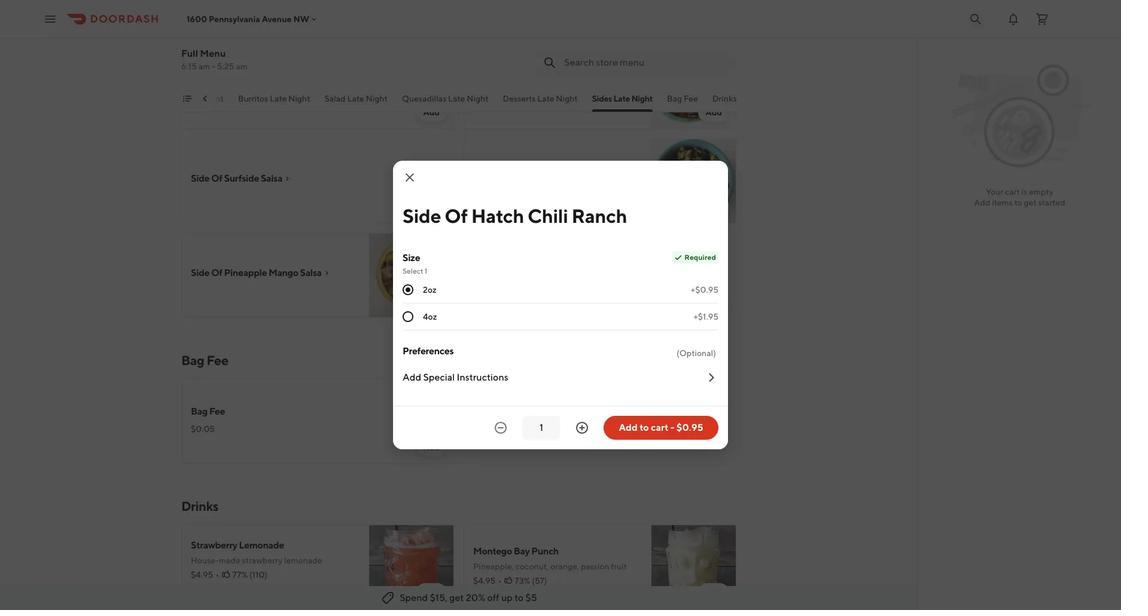 Task type: vqa. For each thing, say whether or not it's contained in the screenshot.
$​0 associated with Vurger Guyz
no



Task type: describe. For each thing, give the bounding box(es) containing it.
special
[[423, 372, 455, 384]]

night for sides late night
[[632, 94, 653, 104]]

+$1.95
[[694, 312, 719, 322]]

fee inside button
[[684, 94, 698, 104]]

close side of hatch chili ranch image
[[403, 171, 417, 185]]

made
[[219, 556, 240, 566]]

1600
[[187, 14, 207, 24]]

late for salad
[[347, 94, 364, 104]]

side of surfside salsa
[[191, 173, 282, 184]]

cart inside your cart is empty add items to get started
[[1005, 187, 1020, 197]]

lemonade
[[239, 540, 284, 552]]

1 vertical spatial fee
[[207, 353, 228, 369]]

empty
[[1029, 187, 1054, 197]]

side of black bean + corn salsa image
[[652, 139, 737, 224]]

menu
[[200, 48, 226, 59]]

instructions
[[457, 372, 508, 384]]

• for strawberry lemonade
[[216, 571, 219, 580]]

sides late night
[[592, 94, 653, 104]]

#3
[[191, 585, 202, 595]]

1
[[425, 267, 428, 276]]

night for salad late night
[[366, 94, 388, 104]]

2 vertical spatial bag
[[191, 406, 208, 418]]

side for side of pineapple mango salsa
[[191, 267, 210, 279]]

2oz
[[423, 285, 437, 295]]

strawberry
[[242, 556, 283, 566]]

1 vertical spatial bag fee
[[181, 353, 228, 369]]

montego
[[473, 546, 512, 558]]

4oz
[[423, 312, 437, 322]]

$5
[[526, 593, 537, 604]]

required
[[685, 253, 716, 262]]

night for quesadillas late night
[[467, 94, 489, 104]]

73% (57)
[[515, 577, 547, 586]]

full menu 6:15 am - 5:25 am
[[181, 48, 248, 71]]

surfside
[[224, 173, 259, 184]]

liked
[[224, 585, 244, 595]]

punch
[[532, 546, 559, 558]]

size select 1
[[403, 253, 428, 276]]

of for hatch
[[445, 205, 468, 227]]

is
[[1022, 187, 1028, 197]]

burritos late night
[[238, 94, 310, 104]]

late for sides
[[614, 94, 630, 104]]

tacos late night
[[160, 94, 224, 104]]

20%
[[466, 593, 486, 604]]

chili
[[528, 205, 568, 227]]

$0.05
[[191, 425, 215, 434]]

night for desserts late night
[[556, 94, 578, 104]]

$4.95 • for montego bay punch
[[473, 577, 502, 586]]

0 items, open order cart image
[[1035, 12, 1050, 26]]

bag inside bag fee button
[[667, 94, 682, 104]]

$4.95 for montego bay punch
[[473, 577, 496, 586]]

decrease quantity by 1 image
[[494, 421, 508, 436]]

burritos
[[238, 94, 268, 104]]

preferences
[[403, 346, 454, 357]]

burritos late night button
[[238, 93, 310, 112]]

$15,
[[430, 593, 448, 604]]

none radio inside size group
[[403, 285, 413, 296]]

tacos late night button
[[160, 93, 224, 112]]

+$0.95
[[691, 285, 719, 295]]

off
[[487, 593, 499, 604]]

side for side of hatch chili ranch
[[403, 205, 441, 227]]

add to cart - $0.95
[[619, 422, 703, 434]]

$4.95 for strawberry lemonade
[[191, 571, 213, 580]]

cart inside add to cart - $0.95 "button"
[[651, 422, 669, 434]]

notification bell image
[[1006, 12, 1021, 26]]

late for tacos
[[183, 94, 200, 104]]

your
[[986, 187, 1004, 197]]

avenue
[[262, 14, 292, 24]]

salad
[[325, 94, 346, 104]]

1 horizontal spatial drinks
[[713, 94, 737, 104]]

most
[[203, 585, 222, 595]]

nw
[[293, 14, 309, 24]]

1600 pennsylvania avenue nw button
[[187, 14, 319, 24]]

• for montego bay punch
[[498, 577, 502, 586]]

spend
[[400, 593, 428, 604]]

late for quesadillas
[[448, 94, 465, 104]]

mango
[[269, 267, 298, 279]]

quesadillas late night button
[[402, 93, 489, 112]]

0 vertical spatial salsa
[[261, 173, 282, 184]]

pineapple,
[[473, 562, 514, 572]]

strawberry
[[191, 540, 237, 552]]

- inside "button"
[[671, 422, 675, 434]]

add to cart - $0.95 button
[[604, 416, 719, 440]]

montego bay punch pineapple, coconut, orange, passion fruit
[[473, 546, 627, 572]]



Task type: locate. For each thing, give the bounding box(es) containing it.
0 vertical spatial bag
[[667, 94, 682, 104]]

night inside button
[[556, 94, 578, 104]]

1 horizontal spatial •
[[498, 577, 502, 586]]

0 horizontal spatial drinks
[[181, 499, 219, 515]]

size
[[403, 253, 420, 264]]

2 horizontal spatial to
[[1015, 198, 1023, 208]]

late right desserts
[[537, 94, 554, 104]]

spend $15, get 20% off up to $5
[[400, 593, 537, 604]]

1600 pennsylvania avenue nw
[[187, 14, 309, 24]]

0 vertical spatial side
[[191, 173, 210, 184]]

quesadillas late night
[[402, 94, 489, 104]]

77% (110)
[[232, 571, 268, 580]]

coconut,
[[516, 562, 549, 572]]

Item Search search field
[[564, 56, 727, 69]]

2 vertical spatial side
[[191, 267, 210, 279]]

$4.95 • for strawberry lemonade
[[191, 571, 219, 580]]

side of pico de gallo image
[[652, 44, 737, 129]]

2 vertical spatial to
[[515, 593, 524, 604]]

1 vertical spatial cart
[[651, 422, 669, 434]]

none radio inside size group
[[403, 312, 413, 323]]

night left sides
[[556, 94, 578, 104]]

- left $0.95
[[671, 422, 675, 434]]

to left $0.95
[[640, 422, 649, 434]]

strawberry lemonade house-made strawberry lemonade
[[191, 540, 322, 566]]

add button
[[416, 103, 447, 122], [699, 103, 729, 122], [416, 197, 447, 217], [416, 292, 447, 311], [699, 292, 729, 311], [416, 438, 447, 457], [416, 584, 447, 603], [699, 584, 729, 603]]

0 horizontal spatial to
[[515, 593, 524, 604]]

to for get
[[1015, 198, 1023, 208]]

desserts late night button
[[503, 93, 578, 112]]

pennsylvania
[[209, 14, 260, 24]]

2 vertical spatial of
[[211, 267, 222, 279]]

1 vertical spatial salsa
[[300, 267, 322, 279]]

of left hatch in the left of the page
[[445, 205, 468, 227]]

house-
[[191, 556, 219, 566]]

increase quantity by 1 image
[[575, 421, 589, 436]]

open menu image
[[43, 12, 57, 26]]

cart left is at the top right
[[1005, 187, 1020, 197]]

0 vertical spatial drinks
[[713, 94, 737, 104]]

2 night from the left
[[288, 94, 310, 104]]

1 horizontal spatial to
[[640, 422, 649, 434]]

3 night from the left
[[366, 94, 388, 104]]

1 vertical spatial side
[[403, 205, 441, 227]]

side for side of surfside salsa
[[191, 173, 210, 184]]

$4.95 down house-
[[191, 571, 213, 580]]

quesadillas
[[402, 94, 447, 104]]

side inside dialog
[[403, 205, 441, 227]]

of
[[211, 173, 222, 184], [445, 205, 468, 227], [211, 267, 222, 279]]

side of pineapple mango salsa image
[[369, 233, 454, 318]]

None radio
[[403, 312, 413, 323]]

to inside add to cart - $0.95 "button"
[[640, 422, 649, 434]]

of left pineapple
[[211, 267, 222, 279]]

bay
[[514, 546, 530, 558]]

am
[[199, 62, 210, 71], [236, 62, 248, 71]]

5:25
[[217, 62, 234, 71]]

salsa right surfside
[[261, 173, 282, 184]]

items
[[992, 198, 1013, 208]]

night down the 5:25
[[202, 94, 224, 104]]

side of hatch chili ranch
[[403, 205, 627, 227]]

(57)
[[532, 577, 547, 586]]

$4.95 •
[[191, 571, 219, 580], [473, 577, 502, 586]]

montego bay punch image
[[652, 525, 737, 610]]

sides
[[592, 94, 612, 104]]

0 vertical spatial to
[[1015, 198, 1023, 208]]

1 horizontal spatial am
[[236, 62, 248, 71]]

0 horizontal spatial $4.95 •
[[191, 571, 219, 580]]

to inside your cart is empty add items to get started
[[1015, 198, 1023, 208]]

salsa right mango
[[300, 267, 322, 279]]

1 horizontal spatial $4.95 •
[[473, 577, 502, 586]]

Current quantity is 1 number field
[[530, 422, 554, 435]]

of inside dialog
[[445, 205, 468, 227]]

add inside your cart is empty add items to get started
[[974, 198, 991, 208]]

1 am from the left
[[199, 62, 210, 71]]

ranch
[[572, 205, 627, 227]]

night down item search "search box"
[[632, 94, 653, 104]]

5 night from the left
[[556, 94, 578, 104]]

drinks right bag fee button
[[713, 94, 737, 104]]

6:15
[[181, 62, 197, 71]]

• up #3 most liked
[[216, 571, 219, 580]]

side of pineapple mango salsa
[[191, 267, 322, 279]]

1 vertical spatial drinks
[[181, 499, 219, 515]]

0 horizontal spatial -
[[212, 62, 215, 71]]

scroll menu navigation left image
[[200, 94, 210, 104]]

side of hatch chili ranch dialog
[[393, 161, 728, 450]]

night for tacos late night
[[202, 94, 224, 104]]

late right 'salad'
[[347, 94, 364, 104]]

$0.95
[[677, 422, 703, 434]]

salad late night
[[325, 94, 388, 104]]

your cart is empty add items to get started
[[974, 187, 1066, 208]]

get inside your cart is empty add items to get started
[[1024, 198, 1037, 208]]

0 vertical spatial -
[[212, 62, 215, 71]]

full
[[181, 48, 198, 59]]

select
[[403, 267, 423, 276]]

1 night from the left
[[202, 94, 224, 104]]

late for desserts
[[537, 94, 554, 104]]

am right the 5:25
[[236, 62, 248, 71]]

up
[[501, 593, 513, 604]]

size group
[[403, 252, 719, 331]]

(optional)
[[677, 349, 716, 358]]

night for burritos late night
[[288, 94, 310, 104]]

fee
[[684, 94, 698, 104], [207, 353, 228, 369], [209, 406, 225, 418]]

cart left $0.95
[[651, 422, 669, 434]]

late for burritos
[[270, 94, 287, 104]]

$4.95 down pineapple,
[[473, 577, 496, 586]]

fruit
[[611, 562, 627, 572]]

(110)
[[249, 571, 268, 580]]

1 horizontal spatial cart
[[1005, 187, 1020, 197]]

6 night from the left
[[632, 94, 653, 104]]

add
[[423, 108, 440, 117], [706, 108, 722, 117], [974, 198, 991, 208], [423, 202, 440, 212], [423, 297, 440, 306], [706, 297, 722, 306], [403, 372, 421, 384], [619, 422, 638, 434], [423, 443, 440, 452], [423, 589, 440, 598], [706, 589, 722, 598]]

add special instructions
[[403, 372, 508, 384]]

add inside button
[[403, 372, 421, 384]]

1 horizontal spatial -
[[671, 422, 675, 434]]

2 vertical spatial fee
[[209, 406, 225, 418]]

to down is at the top right
[[1015, 198, 1023, 208]]

0 vertical spatial fee
[[684, 94, 698, 104]]

0 vertical spatial get
[[1024, 198, 1037, 208]]

$4.95 • down house-
[[191, 571, 219, 580]]

cart
[[1005, 187, 1020, 197], [651, 422, 669, 434]]

1 horizontal spatial get
[[1024, 198, 1037, 208]]

0 horizontal spatial salsa
[[261, 173, 282, 184]]

started
[[1039, 198, 1066, 208]]

0 vertical spatial bag fee
[[667, 94, 698, 104]]

•
[[216, 571, 219, 580], [498, 577, 502, 586]]

73%
[[515, 577, 530, 586]]

salad late night button
[[325, 93, 388, 112]]

side left surfside
[[191, 173, 210, 184]]

None radio
[[403, 285, 413, 296]]

desserts late night
[[503, 94, 578, 104]]

get down is at the top right
[[1024, 198, 1037, 208]]

1 horizontal spatial salsa
[[300, 267, 322, 279]]

- inside full menu 6:15 am - 5:25 am
[[212, 62, 215, 71]]

bag fee button
[[667, 93, 698, 112]]

side left pineapple
[[191, 267, 210, 279]]

0 vertical spatial of
[[211, 173, 222, 184]]

salsa
[[261, 173, 282, 184], [300, 267, 322, 279]]

tacos
[[160, 94, 182, 104]]

- left the 5:25
[[212, 62, 215, 71]]

of left surfside
[[211, 173, 222, 184]]

#3 most liked
[[191, 585, 244, 595]]

1 vertical spatial of
[[445, 205, 468, 227]]

night left 'salad'
[[288, 94, 310, 104]]

0 horizontal spatial $4.95
[[191, 571, 213, 580]]

orange,
[[551, 562, 579, 572]]

5 late from the left
[[537, 94, 554, 104]]

0 vertical spatial cart
[[1005, 187, 1020, 197]]

side down close side of hatch chili ranch icon
[[403, 205, 441, 227]]

late right quesadillas
[[448, 94, 465, 104]]

night right 'salad'
[[366, 94, 388, 104]]

$4.95 • down pineapple,
[[473, 577, 502, 586]]

add inside "button"
[[619, 422, 638, 434]]

77%
[[232, 571, 248, 580]]

add special instructions button
[[403, 362, 719, 394]]

1 vertical spatial get
[[449, 593, 464, 604]]

strawberry lemonade image
[[369, 525, 454, 610]]

• down pineapple,
[[498, 577, 502, 586]]

of for pineapple
[[211, 267, 222, 279]]

bag
[[667, 94, 682, 104], [181, 353, 204, 369], [191, 406, 208, 418]]

2 am from the left
[[236, 62, 248, 71]]

am right the 6:15
[[199, 62, 210, 71]]

1 vertical spatial to
[[640, 422, 649, 434]]

get right $15,
[[449, 593, 464, 604]]

of for surfside
[[211, 173, 222, 184]]

bag fee
[[667, 94, 698, 104], [181, 353, 228, 369], [191, 406, 225, 418]]

to right 'up'
[[515, 593, 524, 604]]

0 horizontal spatial •
[[216, 571, 219, 580]]

2 late from the left
[[270, 94, 287, 104]]

passion
[[581, 562, 609, 572]]

late right burritos at the left top of the page
[[270, 94, 287, 104]]

night
[[202, 94, 224, 104], [288, 94, 310, 104], [366, 94, 388, 104], [467, 94, 489, 104], [556, 94, 578, 104], [632, 94, 653, 104]]

0 horizontal spatial get
[[449, 593, 464, 604]]

2 vertical spatial bag fee
[[191, 406, 225, 418]]

hatch
[[471, 205, 524, 227]]

late left scroll menu navigation left image
[[183, 94, 200, 104]]

1 vertical spatial -
[[671, 422, 675, 434]]

1 vertical spatial bag
[[181, 353, 204, 369]]

late right sides
[[614, 94, 630, 104]]

night left desserts
[[467, 94, 489, 104]]

drinks
[[713, 94, 737, 104], [181, 499, 219, 515]]

drinks button
[[713, 93, 737, 112]]

1 horizontal spatial $4.95
[[473, 577, 496, 586]]

drinks up strawberry
[[181, 499, 219, 515]]

4 night from the left
[[467, 94, 489, 104]]

0 horizontal spatial am
[[199, 62, 210, 71]]

6 late from the left
[[614, 94, 630, 104]]

to for $5
[[515, 593, 524, 604]]

pineapple
[[224, 267, 267, 279]]

lemonade
[[284, 556, 322, 566]]

4 late from the left
[[448, 94, 465, 104]]

1 late from the left
[[183, 94, 200, 104]]

late inside button
[[537, 94, 554, 104]]

to
[[1015, 198, 1023, 208], [640, 422, 649, 434], [515, 593, 524, 604]]

0 horizontal spatial cart
[[651, 422, 669, 434]]

side
[[191, 173, 210, 184], [403, 205, 441, 227], [191, 267, 210, 279]]

desserts
[[503, 94, 536, 104]]

3 late from the left
[[347, 94, 364, 104]]

late
[[183, 94, 200, 104], [270, 94, 287, 104], [347, 94, 364, 104], [448, 94, 465, 104], [537, 94, 554, 104], [614, 94, 630, 104]]

$4.95
[[191, 571, 213, 580], [473, 577, 496, 586]]



